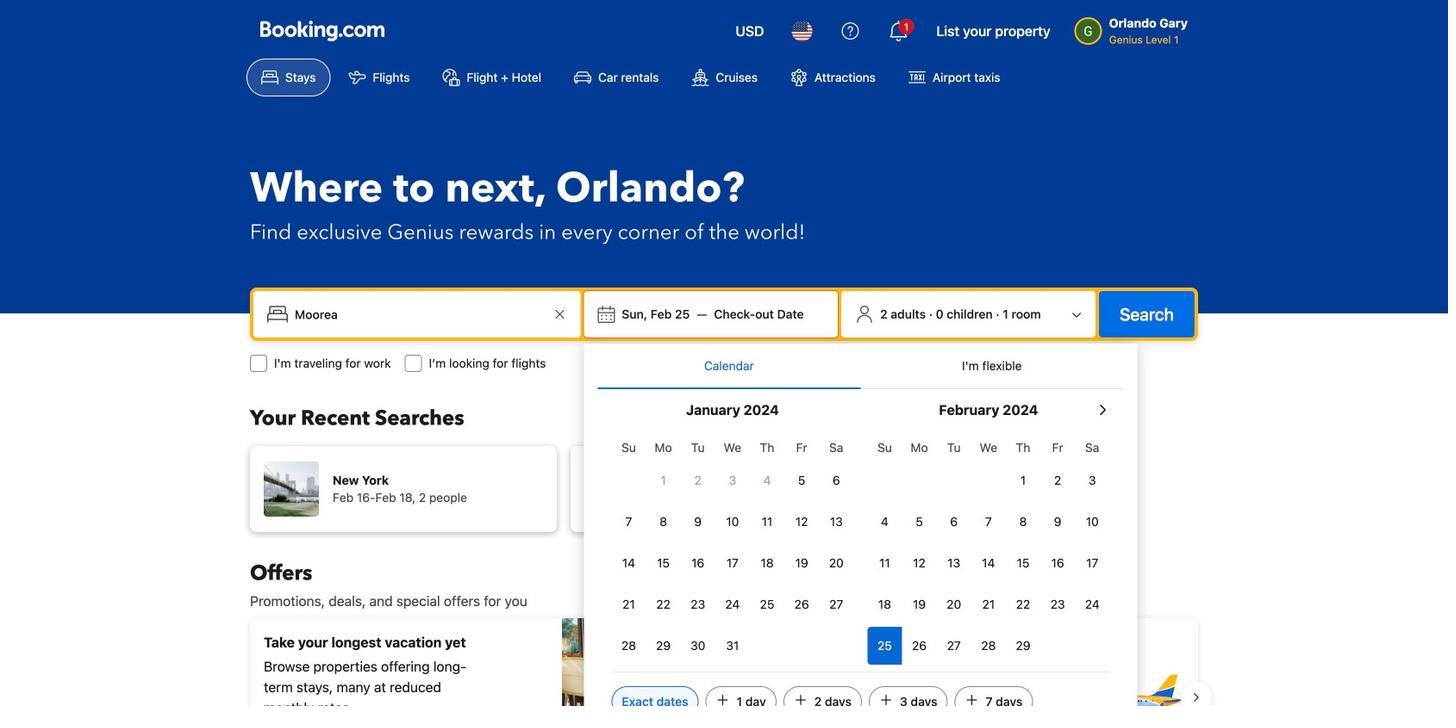 Task type: vqa. For each thing, say whether or not it's contained in the screenshot.
22 January 2024 option
yes



Task type: describe. For each thing, give the bounding box(es) containing it.
27 February 2024 checkbox
[[937, 628, 971, 666]]

21 February 2024 checkbox
[[971, 586, 1006, 624]]

28 January 2024 checkbox
[[612, 628, 646, 666]]

your account menu orlando gary genius level 1 element
[[1075, 8, 1195, 47]]

26 February 2024 checkbox
[[902, 628, 937, 666]]

11 February 2024 checkbox
[[868, 545, 902, 583]]

25 January 2024 checkbox
[[750, 586, 785, 624]]

14 January 2024 checkbox
[[612, 545, 646, 583]]

22 January 2024 checkbox
[[646, 586, 681, 624]]

1 January 2024 checkbox
[[646, 462, 681, 500]]

9 January 2024 checkbox
[[681, 504, 715, 541]]

3 January 2024 checkbox
[[715, 462, 750, 500]]

6 February 2024 checkbox
[[937, 504, 971, 541]]

1 grid from the left
[[612, 431, 854, 666]]

15 January 2024 checkbox
[[646, 545, 681, 583]]

11 January 2024 checkbox
[[750, 504, 785, 541]]

25 February 2024 checkbox
[[868, 628, 902, 666]]

26 January 2024 checkbox
[[785, 586, 819, 624]]

15 February 2024 checkbox
[[1006, 545, 1041, 583]]

18 January 2024 checkbox
[[750, 545, 785, 583]]

10 February 2024 checkbox
[[1075, 504, 1110, 541]]

2 February 2024 checkbox
[[1041, 462, 1075, 500]]

20 February 2024 checkbox
[[937, 586, 971, 624]]

10 January 2024 checkbox
[[715, 504, 750, 541]]

16 January 2024 checkbox
[[681, 545, 715, 583]]

5 January 2024 checkbox
[[785, 462, 819, 500]]

14 February 2024 checkbox
[[971, 545, 1006, 583]]

29 January 2024 checkbox
[[646, 628, 681, 666]]



Task type: locate. For each thing, give the bounding box(es) containing it.
9 February 2024 checkbox
[[1041, 504, 1075, 541]]

13 January 2024 checkbox
[[819, 504, 854, 541]]

23 February 2024 checkbox
[[1041, 586, 1075, 624]]

31 January 2024 checkbox
[[715, 628, 750, 666]]

take your longest vacation yet image
[[562, 619, 717, 707]]

4 January 2024 checkbox
[[750, 462, 785, 500]]

19 February 2024 checkbox
[[902, 586, 937, 624]]

7 February 2024 checkbox
[[971, 504, 1006, 541]]

cell
[[868, 624, 902, 666]]

22 February 2024 checkbox
[[1006, 586, 1041, 624]]

4 February 2024 checkbox
[[868, 504, 902, 541]]

17 February 2024 checkbox
[[1075, 545, 1110, 583]]

28 February 2024 checkbox
[[971, 628, 1006, 666]]

1 February 2024 checkbox
[[1006, 462, 1041, 500]]

29 February 2024 checkbox
[[1006, 628, 1041, 666]]

24 January 2024 checkbox
[[715, 586, 750, 624]]

17 January 2024 checkbox
[[715, 545, 750, 583]]

30 January 2024 checkbox
[[681, 628, 715, 666]]

23 January 2024 checkbox
[[681, 586, 715, 624]]

21 January 2024 checkbox
[[612, 586, 646, 624]]

24 February 2024 checkbox
[[1075, 586, 1110, 624]]

16 February 2024 checkbox
[[1041, 545, 1075, 583]]

5 February 2024 checkbox
[[902, 504, 937, 541]]

13 February 2024 checkbox
[[937, 545, 971, 583]]

0 horizontal spatial grid
[[612, 431, 854, 666]]

8 February 2024 checkbox
[[1006, 504, 1041, 541]]

6 January 2024 checkbox
[[819, 462, 854, 500]]

region
[[236, 612, 1212, 707]]

2 grid from the left
[[868, 431, 1110, 666]]

27 January 2024 checkbox
[[819, 586, 854, 624]]

booking.com image
[[260, 21, 385, 41]]

8 January 2024 checkbox
[[646, 504, 681, 541]]

fly away to your dream vacation image
[[1064, 638, 1185, 707]]

1 horizontal spatial grid
[[868, 431, 1110, 666]]

grid
[[612, 431, 854, 666], [868, 431, 1110, 666]]

18 February 2024 checkbox
[[868, 586, 902, 624]]

12 January 2024 checkbox
[[785, 504, 819, 541]]

3 February 2024 checkbox
[[1075, 462, 1110, 500]]

Where are you going? field
[[288, 299, 550, 330]]

tab list
[[598, 344, 1124, 391]]

12 February 2024 checkbox
[[902, 545, 937, 583]]

20 January 2024 checkbox
[[819, 545, 854, 583]]

2 January 2024 checkbox
[[681, 462, 715, 500]]

19 January 2024 checkbox
[[785, 545, 819, 583]]

7 January 2024 checkbox
[[612, 504, 646, 541]]



